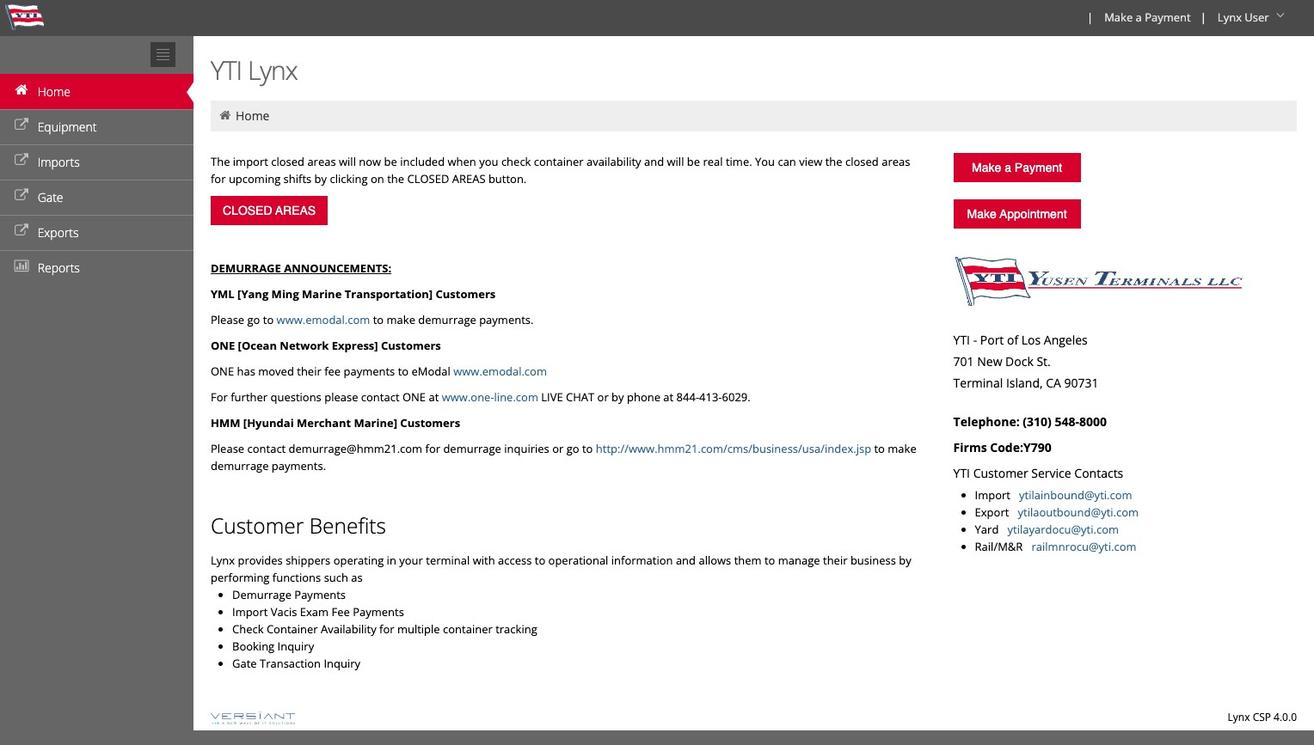 Task type: locate. For each thing, give the bounding box(es) containing it.
www.emodal.com link up www.one-line.com link
[[453, 364, 547, 379]]

1 vertical spatial container
[[443, 622, 493, 637]]

when
[[448, 154, 476, 169]]

such
[[324, 570, 348, 586]]

terminal
[[954, 375, 1003, 391]]

container inside lynx provides shippers operating in your terminal with access to operational information and allows them to manage their business by performing functions such as demurrage payments import vacis exam fee payments check container availability for multiple container tracking booking inquiry gate transaction inquiry
[[443, 622, 493, 637]]

external link image for gate
[[13, 190, 30, 202]]

ytilainbound@yti.com link
[[1019, 488, 1133, 503]]

1 vertical spatial www.emodal.com
[[453, 364, 547, 379]]

0 horizontal spatial by
[[315, 171, 327, 187]]

home down yti lynx
[[236, 108, 270, 124]]

demurrage down www.one-
[[443, 441, 501, 457]]

at left 844-
[[664, 390, 674, 405]]

customer up provides
[[211, 512, 304, 540]]

0 horizontal spatial payments
[[294, 588, 346, 603]]

external link image left imports
[[13, 155, 30, 167]]

go down [yang
[[247, 312, 260, 328]]

1 at from the left
[[429, 390, 439, 405]]

payments up exam at the bottom left of page
[[294, 588, 346, 603]]

make for make a payment link to the bottom
[[972, 161, 1002, 175]]

their inside lynx provides shippers operating in your terminal with access to operational information and allows them to manage their business by performing functions such as demurrage payments import vacis exam fee payments check container availability for multiple container tracking booking inquiry gate transaction inquiry
[[823, 553, 848, 569]]

one down emodal
[[403, 390, 426, 405]]

2 external link image from the top
[[13, 155, 30, 167]]

payment left the lynx user
[[1145, 9, 1191, 25]]

make down transportation]
[[387, 312, 415, 328]]

1 | from the left
[[1087, 9, 1094, 25]]

manage
[[778, 553, 820, 569]]

information
[[611, 553, 673, 569]]

1 will from the left
[[339, 154, 356, 169]]

import inside lynx provides shippers operating in your terminal with access to operational information and allows them to manage their business by performing functions such as demurrage payments import vacis exam fee payments check container availability for multiple container tracking booking inquiry gate transaction inquiry
[[232, 605, 268, 620]]

www.emodal.com up www.one-line.com link
[[453, 364, 547, 379]]

(310)
[[1023, 414, 1052, 430]]

0 vertical spatial contact
[[361, 390, 400, 405]]

2 be from the left
[[687, 154, 700, 169]]

make a payment link
[[1097, 0, 1197, 36], [954, 153, 1081, 182]]

0 vertical spatial payments.
[[479, 312, 534, 328]]

2 horizontal spatial by
[[899, 553, 912, 569]]

a
[[1136, 9, 1142, 25], [1005, 161, 1012, 175]]

home up equipment
[[38, 83, 71, 100]]

demurrage up emodal
[[418, 312, 476, 328]]

2 vertical spatial one
[[403, 390, 426, 405]]

please down the yml
[[211, 312, 244, 328]]

exports
[[38, 225, 79, 241]]

1 vertical spatial customer
[[211, 512, 304, 540]]

be left real
[[687, 154, 700, 169]]

operational
[[548, 553, 609, 569]]

one left [ocean
[[211, 338, 235, 354]]

4.0.0
[[1274, 711, 1297, 725]]

home image up equipment link at left top
[[13, 84, 30, 96]]

1 vertical spatial a
[[1005, 161, 1012, 175]]

0 vertical spatial please
[[211, 312, 244, 328]]

0 horizontal spatial contact
[[247, 441, 286, 457]]

customer
[[974, 465, 1029, 482], [211, 512, 304, 540]]

demurrage@hmm21.com
[[289, 441, 423, 457]]

live
[[541, 390, 563, 405]]

and right availability
[[644, 154, 664, 169]]

lynx inside lynx provides shippers operating in your terminal with access to operational information and allows them to manage their business by performing functions such as demurrage payments import vacis exam fee payments check container availability for multiple container tracking booking inquiry gate transaction inquiry
[[211, 553, 235, 569]]

0 horizontal spatial import
[[232, 605, 268, 620]]

contact down the one has moved their fee payments to emodal www.emodal.com
[[361, 390, 400, 405]]

0 vertical spatial their
[[297, 364, 322, 379]]

1 vertical spatial external link image
[[13, 155, 30, 167]]

1 vertical spatial please
[[211, 441, 244, 457]]

payments.
[[479, 312, 534, 328], [272, 459, 326, 474]]

areas
[[452, 171, 486, 187]]

availability
[[587, 154, 641, 169]]

customers up emodal
[[381, 338, 441, 354]]

yti for yti customer service contacts
[[954, 465, 970, 482]]

external link image inside imports link
[[13, 155, 30, 167]]

1 horizontal spatial home image
[[218, 109, 233, 121]]

to
[[263, 312, 274, 328], [373, 312, 384, 328], [398, 364, 409, 379], [582, 441, 593, 457], [874, 441, 885, 457], [535, 553, 546, 569], [765, 553, 775, 569]]

1 horizontal spatial at
[[664, 390, 674, 405]]

yti lynx
[[211, 52, 297, 88]]

customers for one [ocean network express] customers
[[381, 338, 441, 354]]

0 vertical spatial payment
[[1145, 9, 1191, 25]]

please down the hmm on the left bottom of the page
[[211, 441, 244, 457]]

by right business
[[899, 553, 912, 569]]

1 horizontal spatial contact
[[361, 390, 400, 405]]

versiant image
[[211, 713, 295, 725]]

closed up shifts
[[271, 154, 305, 169]]

areas up shifts
[[307, 154, 336, 169]]

1 vertical spatial yti
[[954, 332, 970, 348]]

1 vertical spatial payments
[[353, 605, 404, 620]]

customer benefits
[[211, 512, 386, 540]]

please for please go to
[[211, 312, 244, 328]]

payments. inside to make demurrage payments.
[[272, 459, 326, 474]]

yard
[[975, 522, 999, 538]]

container left 'tracking'
[[443, 622, 493, 637]]

0 horizontal spatial www.emodal.com link
[[277, 312, 370, 328]]

2 will from the left
[[667, 154, 684, 169]]

0 horizontal spatial payment
[[1015, 161, 1062, 175]]

make a payment
[[1105, 9, 1191, 25], [972, 161, 1062, 175]]

lynx for lynx csp 4.0.0
[[1228, 711, 1250, 725]]

gate link
[[0, 180, 194, 215]]

customers for hmm [hyundai merchant marine] customers
[[400, 415, 460, 431]]

1 horizontal spatial make a payment
[[1105, 9, 1191, 25]]

customers right transportation]
[[436, 286, 496, 302]]

1 horizontal spatial home link
[[236, 108, 270, 124]]

tracking
[[496, 622, 537, 637]]

by inside lynx provides shippers operating in your terminal with access to operational information and allows them to manage their business by performing functions such as demurrage payments import vacis exam fee payments check container availability for multiple container tracking booking inquiry gate transaction inquiry
[[899, 553, 912, 569]]

2 horizontal spatial for
[[425, 441, 440, 457]]

can
[[778, 154, 796, 169]]

los
[[1022, 332, 1041, 348]]

to make demurrage payments.
[[211, 441, 917, 474]]

www.one-line.com link
[[442, 390, 538, 405]]

0 vertical spatial www.emodal.com link
[[277, 312, 370, 328]]

1 vertical spatial www.emodal.com link
[[453, 364, 547, 379]]

0 horizontal spatial be
[[384, 154, 397, 169]]

1 external link image from the top
[[13, 190, 30, 202]]

0 vertical spatial and
[[644, 154, 664, 169]]

2 please from the top
[[211, 441, 244, 457]]

|
[[1087, 9, 1094, 25], [1201, 9, 1207, 25]]

moved
[[258, 364, 294, 379]]

payments. up line.com
[[479, 312, 534, 328]]

or
[[598, 390, 609, 405], [552, 441, 564, 457]]

performing
[[211, 570, 270, 586]]

customer down "firms code:y790"
[[974, 465, 1029, 482]]

2 vertical spatial for
[[379, 622, 394, 637]]

payment up appointment
[[1015, 161, 1062, 175]]

emodal
[[412, 364, 451, 379]]

1 vertical spatial customers
[[381, 338, 441, 354]]

appointment
[[1000, 207, 1067, 221]]

1 horizontal spatial closed
[[846, 154, 879, 169]]

contact down [hyundai
[[247, 441, 286, 457]]

0 horizontal spatial make a payment link
[[954, 153, 1081, 182]]

1 vertical spatial home
[[236, 108, 270, 124]]

www.emodal.com link down marine
[[277, 312, 370, 328]]

0 vertical spatial make
[[1105, 9, 1133, 25]]

ytilaoutbound@yti.com
[[1018, 505, 1139, 520]]

1 horizontal spatial for
[[379, 622, 394, 637]]

2 vertical spatial demurrage
[[211, 459, 269, 474]]

2 vertical spatial make
[[967, 207, 997, 221]]

2 vertical spatial customers
[[400, 415, 460, 431]]

-
[[974, 332, 977, 348]]

home link up equipment
[[0, 74, 194, 109]]

yti for yti lynx
[[211, 52, 242, 88]]

1 horizontal spatial areas
[[882, 154, 911, 169]]

1 vertical spatial or
[[552, 441, 564, 457]]

lynx
[[1218, 9, 1242, 25], [248, 52, 297, 88], [211, 553, 235, 569], [1228, 711, 1250, 725]]

closed
[[271, 154, 305, 169], [846, 154, 879, 169]]

the right on
[[387, 171, 404, 187]]

0 horizontal spatial make
[[387, 312, 415, 328]]

lynx user link
[[1210, 0, 1296, 36]]

as
[[351, 570, 363, 586]]

0 horizontal spatial container
[[443, 622, 493, 637]]

2 at from the left
[[664, 390, 674, 405]]

inquiry down availability
[[324, 656, 360, 672]]

questions
[[271, 390, 322, 405]]

will left real
[[667, 154, 684, 169]]

yti inside yti - port of los angeles 701 new dock st. terminal island, ca 90731
[[954, 332, 970, 348]]

0 horizontal spatial and
[[644, 154, 664, 169]]

and left allows
[[676, 553, 696, 569]]

firms code:y790
[[954, 440, 1052, 456]]

time.
[[726, 154, 752, 169]]

or right chat on the left
[[598, 390, 609, 405]]

one
[[211, 338, 235, 354], [211, 364, 234, 379], [403, 390, 426, 405]]

allows
[[699, 553, 731, 569]]

shifts
[[284, 171, 312, 187]]

1 please from the top
[[211, 312, 244, 328]]

2 | from the left
[[1201, 9, 1207, 25]]

external link image inside equipment link
[[13, 120, 30, 132]]

to inside to make demurrage payments.
[[874, 441, 885, 457]]

marine
[[302, 286, 342, 302]]

external link image left equipment
[[13, 120, 30, 132]]

1 external link image from the top
[[13, 120, 30, 132]]

bar chart image
[[13, 261, 30, 273]]

import up export at right
[[975, 488, 1017, 503]]

0 horizontal spatial home
[[38, 83, 71, 100]]

external link image
[[13, 120, 30, 132], [13, 155, 30, 167]]

be right now
[[384, 154, 397, 169]]

at down emodal
[[429, 390, 439, 405]]

the right view
[[826, 154, 843, 169]]

external link image inside 'gate' link
[[13, 190, 30, 202]]

1 horizontal spatial payment
[[1145, 9, 1191, 25]]

ytilayardocu@yti.com
[[1008, 522, 1119, 538]]

access
[[498, 553, 532, 569]]

dock
[[1006, 354, 1034, 370]]

0 horizontal spatial at
[[429, 390, 439, 405]]

home image
[[13, 84, 30, 96], [218, 109, 233, 121]]

you
[[755, 154, 775, 169]]

line.com
[[494, 390, 538, 405]]

1 horizontal spatial their
[[823, 553, 848, 569]]

yti
[[211, 52, 242, 88], [954, 332, 970, 348], [954, 465, 970, 482]]

export
[[975, 505, 1009, 520]]

yti customer service contacts
[[954, 465, 1124, 482]]

one for one [ocean network express] customers
[[211, 338, 235, 354]]

1 horizontal spatial and
[[676, 553, 696, 569]]

one [ocean network express] customers
[[211, 338, 441, 354]]

container right 'check'
[[534, 154, 584, 169]]

1 horizontal spatial customer
[[974, 465, 1029, 482]]

1 horizontal spatial import
[[975, 488, 1017, 503]]

areas right view
[[882, 154, 911, 169]]

make inside to make demurrage payments.
[[888, 441, 917, 457]]

for inside the import closed areas will now be included when you check container availability and will be real time.  you can view the closed areas for upcoming shifts by clicking on the closed areas button.
[[211, 171, 226, 187]]

0 horizontal spatial payments.
[[272, 459, 326, 474]]

1 vertical spatial and
[[676, 553, 696, 569]]

import
[[975, 488, 1017, 503], [232, 605, 268, 620]]

gate down "booking"
[[232, 656, 257, 672]]

0 vertical spatial www.emodal.com
[[277, 312, 370, 328]]

1 vertical spatial home image
[[218, 109, 233, 121]]

0 horizontal spatial gate
[[38, 189, 63, 206]]

0 vertical spatial the
[[826, 154, 843, 169]]

for down for further questions please contact one at www.one-line.com live chat or by phone at 844-413-6029.
[[425, 441, 440, 457]]

0 vertical spatial gate
[[38, 189, 63, 206]]

go right the inquiries
[[567, 441, 579, 457]]

their left "fee"
[[297, 364, 322, 379]]

network
[[280, 338, 329, 354]]

0 vertical spatial external link image
[[13, 120, 30, 132]]

1 vertical spatial one
[[211, 364, 234, 379]]

make left firms
[[888, 441, 917, 457]]

90731
[[1065, 375, 1099, 391]]

equipment link
[[0, 109, 194, 145]]

external link image inside the exports "link"
[[13, 225, 30, 237]]

0 vertical spatial home
[[38, 83, 71, 100]]

home image up the
[[218, 109, 233, 121]]

1 vertical spatial payments.
[[272, 459, 326, 474]]

make inside 'link'
[[967, 207, 997, 221]]

gate up exports
[[38, 189, 63, 206]]

1 horizontal spatial gate
[[232, 656, 257, 672]]

0 horizontal spatial inquiry
[[277, 639, 314, 655]]

hmm [hyundai merchant marine] customers
[[211, 415, 460, 431]]

1 horizontal spatial container
[[534, 154, 584, 169]]

by left "phone"
[[612, 390, 624, 405]]

express]
[[332, 338, 378, 354]]

0 horizontal spatial their
[[297, 364, 322, 379]]

payments
[[344, 364, 395, 379]]

demurrage down the hmm on the left bottom of the page
[[211, 459, 269, 474]]

benefits
[[309, 512, 386, 540]]

www.emodal.com down marine
[[277, 312, 370, 328]]

lynx for lynx user
[[1218, 9, 1242, 25]]

1 horizontal spatial a
[[1136, 9, 1142, 25]]

inquiries
[[504, 441, 550, 457]]

1 horizontal spatial will
[[667, 154, 684, 169]]

2 external link image from the top
[[13, 225, 30, 237]]

check
[[232, 622, 264, 637]]

www.emodal.com link for to make demurrage payments.
[[277, 312, 370, 328]]

payments up availability
[[353, 605, 404, 620]]

by right shifts
[[315, 171, 327, 187]]

701
[[954, 354, 974, 370]]

railmnrocu@yti.com link
[[1032, 539, 1137, 555]]

closed right view
[[846, 154, 879, 169]]

external link image
[[13, 190, 30, 202], [13, 225, 30, 237]]

None submit
[[211, 196, 328, 225]]

or right the inquiries
[[552, 441, 564, 457]]

angle down image
[[1272, 9, 1290, 22]]

import up check
[[232, 605, 268, 620]]

container inside the import closed areas will now be included when you check container availability and will be real time.  you can view the closed areas for upcoming shifts by clicking on the closed areas button.
[[534, 154, 584, 169]]

payments. down merchant on the left of the page
[[272, 459, 326, 474]]

0 vertical spatial inquiry
[[277, 639, 314, 655]]

0 vertical spatial make
[[387, 312, 415, 328]]

0 horizontal spatial home image
[[13, 84, 30, 96]]

angeles
[[1044, 332, 1088, 348]]

for down the
[[211, 171, 226, 187]]

0 vertical spatial yti
[[211, 52, 242, 88]]

inquiry down container
[[277, 639, 314, 655]]

lynx provides shippers operating in your terminal with access to operational information and allows them to manage their business by performing functions such as demurrage payments import vacis exam fee payments check container availability for multiple container tracking booking inquiry gate transaction inquiry
[[211, 553, 912, 672]]

of
[[1007, 332, 1019, 348]]

0 horizontal spatial will
[[339, 154, 356, 169]]

home link down yti lynx
[[236, 108, 270, 124]]

0 vertical spatial for
[[211, 171, 226, 187]]

0 horizontal spatial closed
[[271, 154, 305, 169]]

for left multiple
[[379, 622, 394, 637]]

container
[[267, 622, 318, 637]]

the
[[826, 154, 843, 169], [387, 171, 404, 187]]

make for make appointment 'link' on the right
[[967, 207, 997, 221]]

1 horizontal spatial home
[[236, 108, 270, 124]]

will up the clicking
[[339, 154, 356, 169]]

1 vertical spatial external link image
[[13, 225, 30, 237]]

go
[[247, 312, 260, 328], [567, 441, 579, 457]]

2 vertical spatial yti
[[954, 465, 970, 482]]

0 horizontal spatial |
[[1087, 9, 1094, 25]]

0 horizontal spatial www.emodal.com
[[277, 312, 370, 328]]

yti for yti - port of los angeles 701 new dock st. terminal island, ca 90731
[[954, 332, 970, 348]]

0 vertical spatial one
[[211, 338, 235, 354]]

one left has
[[211, 364, 234, 379]]

www.emodal.com link
[[277, 312, 370, 328], [453, 364, 547, 379]]

844-
[[677, 390, 699, 405]]

the import closed areas will now be included when you check container availability and will be real time.  you can view the closed areas for upcoming shifts by clicking on the closed areas button.
[[211, 154, 911, 187]]

their right manage
[[823, 553, 848, 569]]

firms
[[954, 440, 987, 456]]

customers down www.one-
[[400, 415, 460, 431]]

1 vertical spatial gate
[[232, 656, 257, 672]]

provides
[[238, 553, 283, 569]]

0 horizontal spatial areas
[[307, 154, 336, 169]]



Task type: describe. For each thing, give the bounding box(es) containing it.
them
[[734, 553, 762, 569]]

service
[[1032, 465, 1072, 482]]

island,
[[1006, 375, 1043, 391]]

further
[[231, 390, 268, 405]]

1 vertical spatial demurrage
[[443, 441, 501, 457]]

the
[[211, 154, 230, 169]]

contacts
[[1075, 465, 1124, 482]]

user
[[1245, 9, 1269, 25]]

imports link
[[0, 145, 194, 180]]

booking
[[232, 639, 275, 655]]

by inside the import closed areas will now be included when you check container availability and will be real time.  you can view the closed areas for upcoming shifts by clicking on the closed areas button.
[[315, 171, 327, 187]]

telephone:
[[954, 414, 1020, 430]]

gate inside lynx provides shippers operating in your terminal with access to operational information and allows them to manage their business by performing functions such as demurrage payments import vacis exam fee payments check container availability for multiple container tracking booking inquiry gate transaction inquiry
[[232, 656, 257, 672]]

exam
[[300, 605, 329, 620]]

one for one has moved their fee payments to emodal www.emodal.com
[[211, 364, 234, 379]]

8000
[[1080, 414, 1107, 430]]

yml [yang ming marine transportation] customers
[[211, 286, 496, 302]]

vacis
[[271, 605, 297, 620]]

2 areas from the left
[[882, 154, 911, 169]]

1 areas from the left
[[307, 154, 336, 169]]

http://www.hmm21.com/cms/business/usa/index.jsp link
[[596, 441, 872, 457]]

please contact demurrage@hmm21.com for demurrage inquiries or go to http://www.hmm21.com/cms/business/usa/index.jsp
[[211, 441, 872, 457]]

0 horizontal spatial a
[[1005, 161, 1012, 175]]

lynx csp 4.0.0
[[1228, 711, 1297, 725]]

[yang
[[237, 286, 269, 302]]

0 horizontal spatial go
[[247, 312, 260, 328]]

fee
[[324, 364, 341, 379]]

for further questions please contact one at www.one-line.com live chat or by phone at 844-413-6029.
[[211, 390, 751, 405]]

1 horizontal spatial www.emodal.com
[[453, 364, 547, 379]]

fee
[[332, 605, 350, 620]]

413-
[[699, 390, 722, 405]]

check
[[501, 154, 531, 169]]

demurrage announcements:
[[211, 261, 392, 276]]

external link image for equipment
[[13, 120, 30, 132]]

lynx user
[[1218, 9, 1269, 25]]

closed
[[407, 171, 449, 187]]

clicking
[[330, 171, 368, 187]]

imports
[[38, 154, 80, 170]]

external link image for exports
[[13, 225, 30, 237]]

and inside lynx provides shippers operating in your terminal with access to operational information and allows them to manage their business by performing functions such as demurrage payments import vacis exam fee payments check container availability for multiple container tracking booking inquiry gate transaction inquiry
[[676, 553, 696, 569]]

0 vertical spatial customers
[[436, 286, 496, 302]]

business
[[851, 553, 896, 569]]

1 horizontal spatial or
[[598, 390, 609, 405]]

0 vertical spatial make a payment
[[1105, 9, 1191, 25]]

0 horizontal spatial customer
[[211, 512, 304, 540]]

transaction
[[260, 656, 321, 672]]

chat
[[566, 390, 595, 405]]

1 horizontal spatial inquiry
[[324, 656, 360, 672]]

1 horizontal spatial the
[[826, 154, 843, 169]]

for inside lynx provides shippers operating in your terminal with access to operational information and allows them to manage their business by performing functions such as demurrage payments import vacis exam fee payments check container availability for multiple container tracking booking inquiry gate transaction inquiry
[[379, 622, 394, 637]]

1 horizontal spatial payments
[[353, 605, 404, 620]]

you
[[479, 154, 499, 169]]

reports
[[38, 260, 80, 276]]

external link image for imports
[[13, 155, 30, 167]]

make appointment
[[967, 207, 1067, 221]]

terminal
[[426, 553, 470, 569]]

1 vertical spatial by
[[612, 390, 624, 405]]

functions
[[273, 570, 321, 586]]

http://www.hmm21.com/cms/business/usa/index.jsp
[[596, 441, 872, 457]]

0 horizontal spatial make a payment
[[972, 161, 1062, 175]]

equipment
[[38, 119, 97, 135]]

export ytilaoutbound@yti.com yard ytilayardocu@yti.com rail/m&r railmnrocu@yti.com
[[975, 505, 1139, 555]]

0 vertical spatial a
[[1136, 9, 1142, 25]]

new
[[977, 354, 1003, 370]]

one has moved their fee payments to emodal www.emodal.com
[[211, 364, 547, 379]]

2 closed from the left
[[846, 154, 879, 169]]

1 horizontal spatial go
[[567, 441, 579, 457]]

0 vertical spatial customer
[[974, 465, 1029, 482]]

0 horizontal spatial the
[[387, 171, 404, 187]]

demurrage inside to make demurrage payments.
[[211, 459, 269, 474]]

on
[[371, 171, 384, 187]]

please for please contact demurrage@hmm21.com for demurrage inquiries or go to
[[211, 441, 244, 457]]

www.emodal.com link for one has moved their fee payments to emodal www.emodal.com
[[453, 364, 547, 379]]

marine]
[[354, 415, 397, 431]]

multiple
[[397, 622, 440, 637]]

exports link
[[0, 215, 194, 250]]

has
[[237, 364, 255, 379]]

www.one-
[[442, 390, 494, 405]]

and inside the import closed areas will now be included when you check container availability and will be real time.  you can view the closed areas for upcoming shifts by clicking on the closed areas button.
[[644, 154, 664, 169]]

[hyundai
[[243, 415, 294, 431]]

announcements:
[[284, 261, 392, 276]]

ytilainbound@yti.com
[[1019, 488, 1133, 503]]

6029.
[[722, 390, 751, 405]]

st.
[[1037, 354, 1051, 370]]

real
[[703, 154, 723, 169]]

1 vertical spatial for
[[425, 441, 440, 457]]

code:y790
[[990, 440, 1052, 456]]

please
[[324, 390, 358, 405]]

1 vertical spatial make a payment link
[[954, 153, 1081, 182]]

your
[[399, 553, 423, 569]]

lynx for lynx provides shippers operating in your terminal with access to operational information and allows them to manage their business by performing functions such as demurrage payments import vacis exam fee payments check container availability for multiple container tracking booking inquiry gate transaction inquiry
[[211, 553, 235, 569]]

demurrage
[[232, 588, 292, 603]]

1 vertical spatial contact
[[247, 441, 286, 457]]

rail/m&r
[[975, 539, 1023, 555]]

0 vertical spatial make a payment link
[[1097, 0, 1197, 36]]

hmm
[[211, 415, 240, 431]]

1 closed from the left
[[271, 154, 305, 169]]

0 vertical spatial demurrage
[[418, 312, 476, 328]]

0 horizontal spatial home link
[[0, 74, 194, 109]]

for
[[211, 390, 228, 405]]

import
[[233, 154, 268, 169]]

1 be from the left
[[384, 154, 397, 169]]

port
[[981, 332, 1004, 348]]

1 horizontal spatial payments.
[[479, 312, 534, 328]]

transportation]
[[345, 286, 433, 302]]

upcoming
[[229, 171, 281, 187]]

0 horizontal spatial or
[[552, 441, 564, 457]]



Task type: vqa. For each thing, say whether or not it's contained in the screenshot.
port
yes



